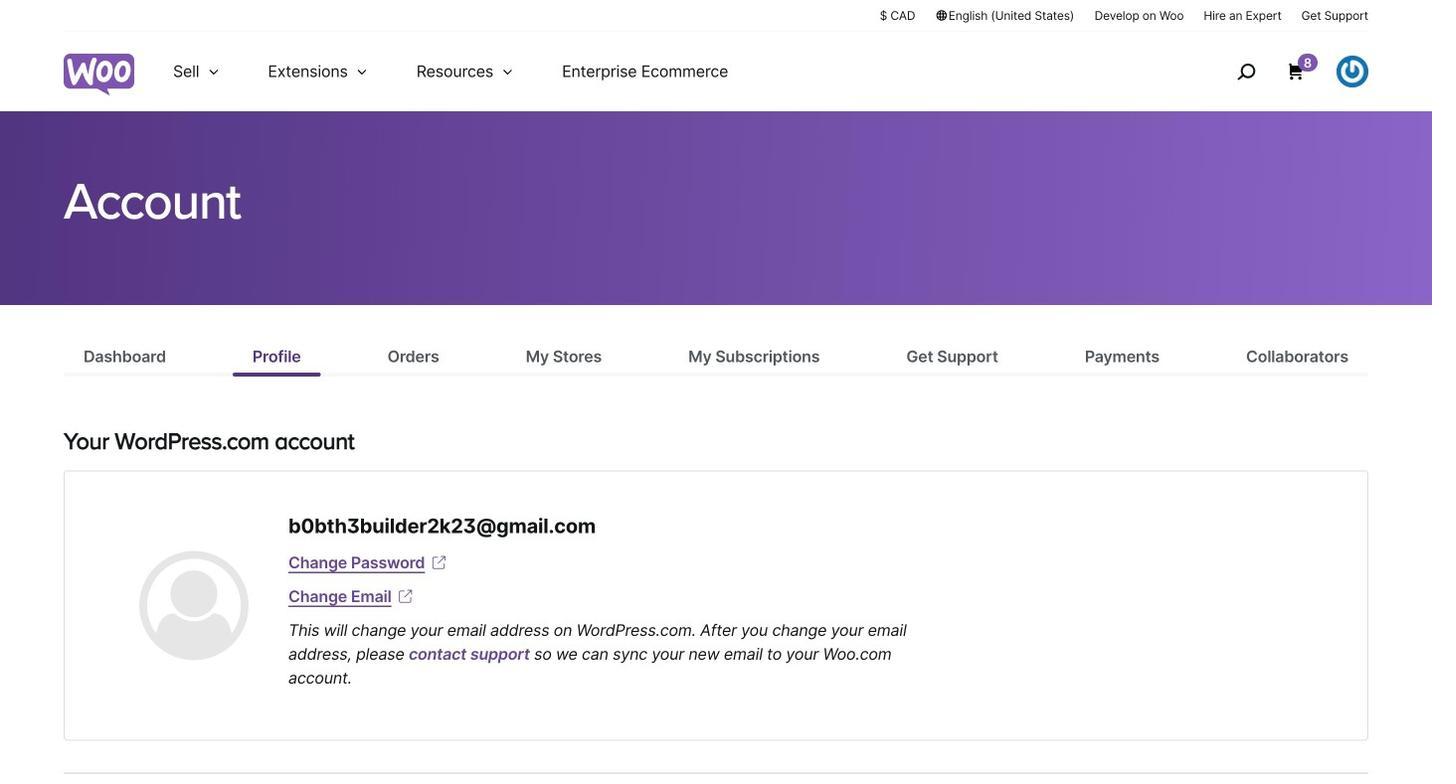 Task type: vqa. For each thing, say whether or not it's contained in the screenshot.
year associated with extension
no



Task type: locate. For each thing, give the bounding box(es) containing it.
0 horizontal spatial external link image
[[396, 587, 415, 607]]

0 vertical spatial external link image
[[429, 553, 449, 573]]

external link image
[[429, 553, 449, 573], [396, 587, 415, 607]]

1 horizontal spatial external link image
[[429, 553, 449, 573]]

search image
[[1230, 56, 1262, 88]]



Task type: describe. For each thing, give the bounding box(es) containing it.
1 vertical spatial external link image
[[396, 587, 415, 607]]

open account menu image
[[1337, 56, 1369, 88]]

service navigation menu element
[[1195, 39, 1369, 104]]

gravatar image image
[[139, 551, 249, 661]]



